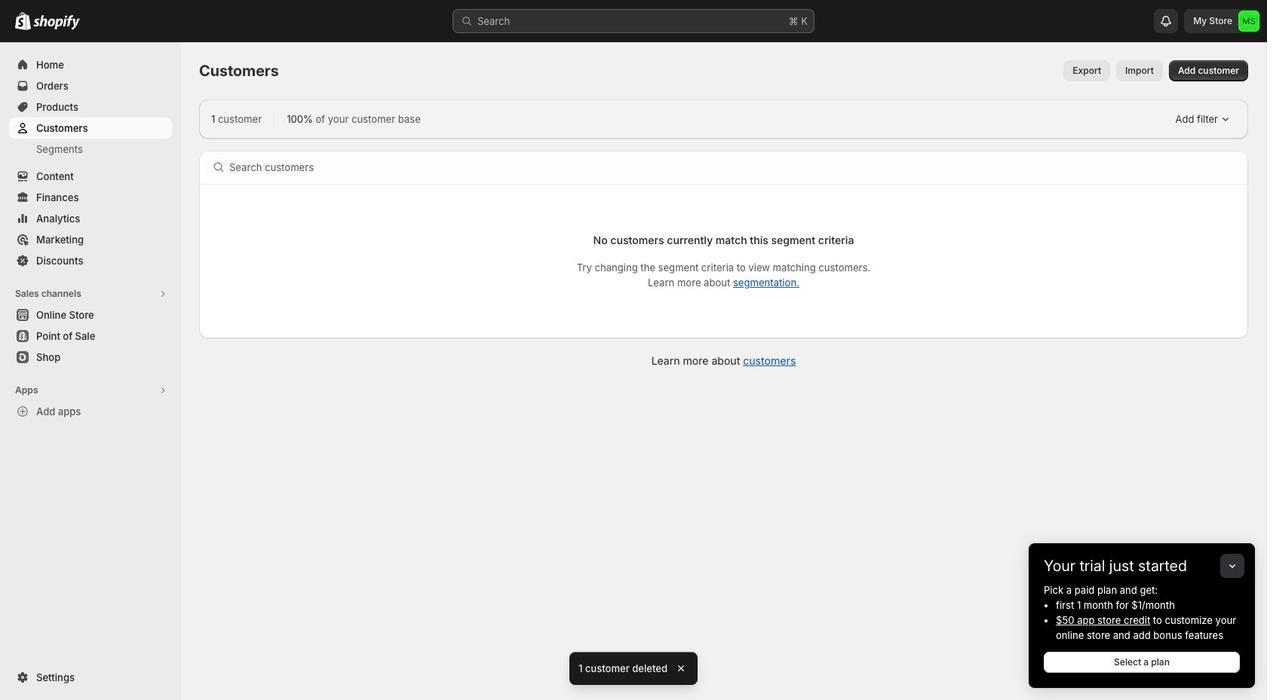 Task type: describe. For each thing, give the bounding box(es) containing it.
Search customers text field
[[229, 157, 1243, 178]]



Task type: locate. For each thing, give the bounding box(es) containing it.
my store image
[[1239, 11, 1260, 32]]

shopify image
[[15, 12, 31, 30]]

shopify image
[[33, 15, 80, 30]]



Task type: vqa. For each thing, say whether or not it's contained in the screenshot.
leftmost Shopify image
yes



